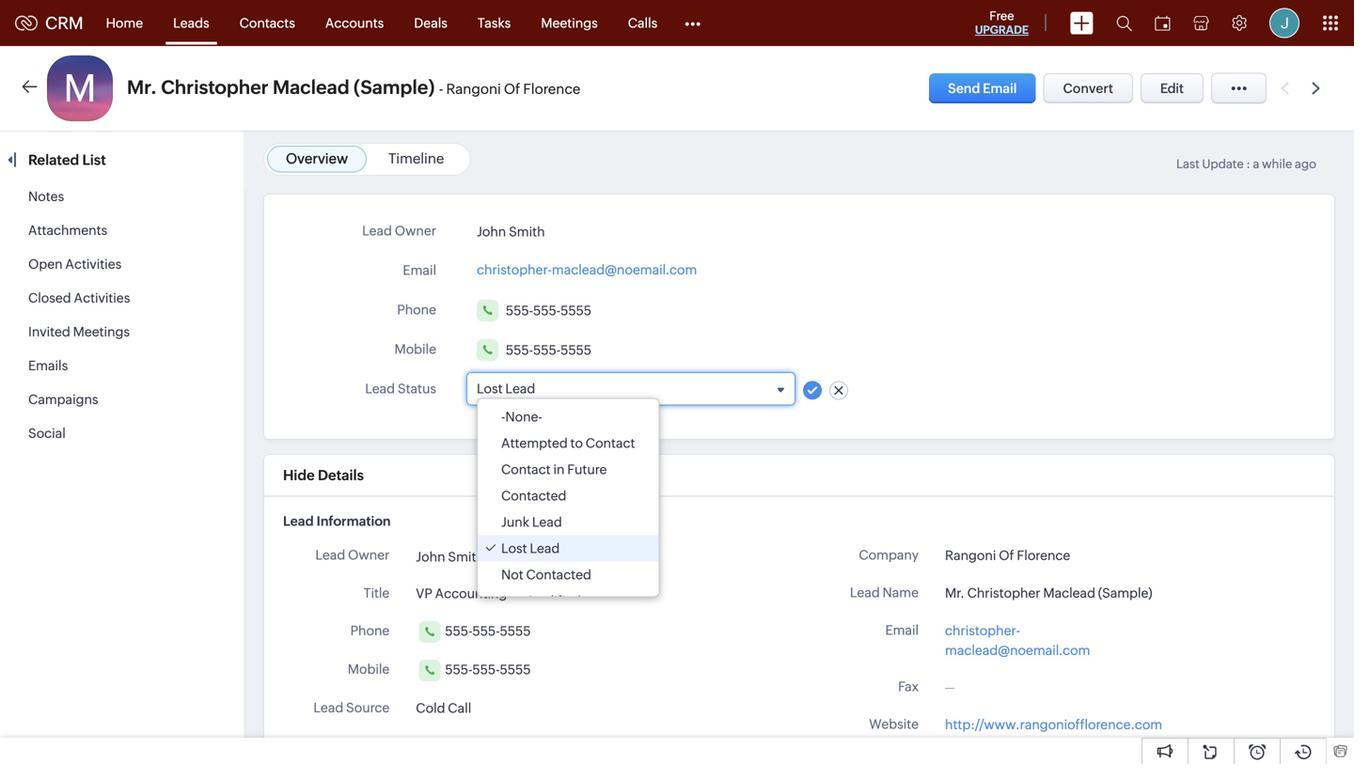 Task type: locate. For each thing, give the bounding box(es) containing it.
0 horizontal spatial of
[[504, 81, 520, 97]]

0 vertical spatial activities
[[65, 257, 122, 272]]

http://www.rangoniofflorence.com
[[945, 718, 1163, 733]]

0 horizontal spatial smith
[[448, 550, 484, 565]]

0 horizontal spatial -
[[439, 81, 444, 97]]

1 horizontal spatial christopher
[[968, 586, 1041, 601]]

1 horizontal spatial email
[[886, 623, 919, 638]]

0 vertical spatial maclead
[[273, 77, 350, 98]]

1 horizontal spatial maclead@noemail.com
[[945, 643, 1091, 658]]

1 vertical spatial lead owner
[[315, 548, 390, 563]]

0 horizontal spatial owner
[[348, 548, 390, 563]]

0 vertical spatial rangoni
[[446, 81, 501, 97]]

mr. right m
[[127, 77, 157, 98]]

rangoni right company
[[945, 548, 997, 563]]

contacted up qualified
[[526, 568, 592, 583]]

rangoni of florence
[[945, 548, 1071, 563]]

florence inside mr. christopher maclead (sample) - rangoni of florence
[[523, 81, 581, 97]]

1 horizontal spatial meetings
[[541, 16, 598, 31]]

search element
[[1105, 0, 1144, 46]]

christopher- for christopher-maclead@noemail.com
[[477, 262, 552, 278]]

of up mr. christopher maclead (sample)
[[999, 548, 1015, 563]]

not contacted
[[501, 568, 592, 583]]

lost lead up -none-
[[477, 381, 536, 396]]

1 vertical spatial email
[[403, 263, 436, 278]]

1 vertical spatial lost lead
[[501, 541, 560, 556]]

owner down "information"
[[348, 548, 390, 563]]

email
[[983, 81, 1017, 96], [403, 263, 436, 278], [886, 623, 919, 638]]

notes
[[28, 189, 64, 204]]

1 vertical spatial john
[[416, 550, 446, 565]]

0 horizontal spatial mobile
[[348, 662, 390, 677]]

while
[[1262, 157, 1293, 171]]

phone for email
[[397, 302, 436, 317]]

smith up vp accounting
[[448, 550, 484, 565]]

0 horizontal spatial mr.
[[127, 77, 157, 98]]

1 horizontal spatial mr.
[[945, 586, 965, 601]]

smith
[[509, 224, 545, 239], [448, 550, 484, 565]]

0 vertical spatial lost lead
[[477, 381, 536, 396]]

contacts link
[[224, 0, 310, 46]]

owner
[[395, 223, 436, 238], [348, 548, 390, 563]]

2 vertical spatial email
[[886, 623, 919, 638]]

0 horizontal spatial christopher
[[161, 77, 269, 98]]

0 vertical spatial maclead@noemail.com
[[552, 262, 697, 278]]

notes link
[[28, 189, 64, 204]]

information
[[317, 514, 391, 529]]

emails link
[[28, 358, 68, 373]]

lost lead inside tree
[[501, 541, 560, 556]]

contact in future
[[501, 462, 607, 477]]

maclead for mr. christopher maclead (sample) - rangoni of florence
[[273, 77, 350, 98]]

0 vertical spatial lead owner
[[362, 223, 436, 238]]

lead down lead information
[[315, 548, 345, 563]]

junk lead
[[501, 515, 562, 530]]

1 vertical spatial mr.
[[945, 586, 965, 601]]

0 horizontal spatial john
[[416, 550, 446, 565]]

lead owner down timeline at the top of page
[[362, 223, 436, 238]]

0 horizontal spatial (sample)
[[354, 77, 435, 98]]

(sample) up christopher- maclead@noemail.com link
[[1099, 586, 1153, 601]]

mr. right name
[[945, 586, 965, 601]]

mr. for mr. christopher maclead (sample) - rangoni of florence
[[127, 77, 157, 98]]

(sample) down deals "link"
[[354, 77, 435, 98]]

activities up invited meetings in the left of the page
[[74, 291, 130, 306]]

christopher down rangoni of florence
[[968, 586, 1041, 601]]

Other Modules field
[[673, 8, 713, 38]]

maclead@noemail.com for christopher- maclead@noemail.com
[[945, 643, 1091, 658]]

lead
[[362, 223, 392, 238], [506, 381, 536, 396], [365, 381, 395, 397], [283, 514, 314, 529], [532, 515, 562, 530], [530, 541, 560, 556], [315, 548, 345, 563], [850, 586, 880, 601], [314, 701, 344, 716]]

send email
[[948, 81, 1017, 96]]

fax
[[899, 680, 919, 695]]

0 vertical spatial -
[[439, 81, 444, 97]]

john smith up vp accounting
[[416, 550, 484, 565]]

555-555-5555
[[506, 303, 592, 318], [506, 343, 592, 358], [445, 624, 531, 639], [445, 663, 531, 678]]

1 horizontal spatial maclead
[[1044, 586, 1096, 601]]

update
[[1203, 157, 1244, 171]]

create menu element
[[1059, 0, 1105, 46]]

meetings link
[[526, 0, 613, 46]]

0 vertical spatial email
[[983, 81, 1017, 96]]

john smith
[[477, 224, 545, 239], [416, 550, 484, 565]]

0 vertical spatial mr.
[[127, 77, 157, 98]]

0 vertical spatial of
[[504, 81, 520, 97]]

meetings
[[541, 16, 598, 31], [73, 325, 130, 340]]

1 horizontal spatial owner
[[395, 223, 436, 238]]

open
[[28, 257, 63, 272]]

industry
[[339, 738, 390, 753]]

0 horizontal spatial maclead
[[273, 77, 350, 98]]

0 horizontal spatial florence
[[523, 81, 581, 97]]

john for email
[[477, 224, 506, 239]]

previous record image
[[1281, 82, 1290, 95]]

lead owner down "information"
[[315, 548, 390, 563]]

1 vertical spatial smith
[[448, 550, 484, 565]]

rangoni
[[446, 81, 501, 97], [945, 548, 997, 563]]

lost lead down junk lead
[[501, 541, 560, 556]]

1 vertical spatial rangoni
[[945, 548, 997, 563]]

contact right to at the bottom of the page
[[586, 436, 635, 451]]

2 horizontal spatial email
[[983, 81, 1017, 96]]

logo image
[[15, 16, 38, 31]]

0 vertical spatial phone
[[397, 302, 436, 317]]

owner for email
[[395, 223, 436, 238]]

555-555-5555 up none-
[[506, 343, 592, 358]]

john smith up christopher-maclead@noemail.com link
[[477, 224, 545, 239]]

last update : a while ago
[[1177, 157, 1317, 171]]

1 horizontal spatial john
[[477, 224, 506, 239]]

0 vertical spatial john
[[477, 224, 506, 239]]

meetings down closed activities link
[[73, 325, 130, 340]]

phone down title
[[351, 624, 390, 639]]

1 vertical spatial meetings
[[73, 325, 130, 340]]

- inside tree
[[501, 410, 505, 425]]

0 vertical spatial florence
[[523, 81, 581, 97]]

pre-qualified
[[501, 594, 581, 609]]

meetings left calls link
[[541, 16, 598, 31]]

attachments
[[28, 223, 107, 238]]

social link
[[28, 426, 66, 441]]

- up attempted in the bottom of the page
[[501, 410, 505, 425]]

555-
[[506, 303, 533, 318], [533, 303, 561, 318], [506, 343, 533, 358], [533, 343, 561, 358], [445, 624, 473, 639], [473, 624, 500, 639], [445, 663, 473, 678], [473, 663, 500, 678]]

1 vertical spatial maclead@noemail.com
[[945, 643, 1091, 658]]

leads link
[[158, 0, 224, 46]]

profile image
[[1270, 8, 1300, 38]]

mr.
[[127, 77, 157, 98], [945, 586, 965, 601]]

maclead@noemail.com
[[552, 262, 697, 278], [945, 643, 1091, 658]]

Lost Lead field
[[477, 380, 785, 397]]

1 vertical spatial maclead
[[1044, 586, 1096, 601]]

search image
[[1117, 15, 1133, 31]]

(sample)
[[354, 77, 435, 98], [1099, 586, 1153, 601]]

phone up status
[[397, 302, 436, 317]]

christopher-maclead@noemail.com link
[[477, 257, 697, 278]]

0 vertical spatial christopher-
[[477, 262, 552, 278]]

activities
[[65, 257, 122, 272], [74, 291, 130, 306]]

0 horizontal spatial maclead@noemail.com
[[552, 262, 697, 278]]

smith for email
[[509, 224, 545, 239]]

1 vertical spatial john smith
[[416, 550, 484, 565]]

hide details
[[283, 468, 364, 484]]

mobile for status
[[395, 342, 436, 357]]

lost down the junk
[[501, 541, 527, 556]]

0 vertical spatial mobile
[[395, 342, 436, 357]]

0 horizontal spatial christopher-
[[477, 262, 552, 278]]

1 vertical spatial activities
[[74, 291, 130, 306]]

accounting
[[435, 586, 507, 601]]

- down deals "link"
[[439, 81, 444, 97]]

0 vertical spatial smith
[[509, 224, 545, 239]]

0 vertical spatial christopher
[[161, 77, 269, 98]]

0 vertical spatial contacted
[[501, 489, 567, 504]]

christopher- maclead@noemail.com
[[945, 624, 1091, 658]]

of down tasks link
[[504, 81, 520, 97]]

last
[[1177, 157, 1200, 171]]

mobile up source
[[348, 662, 390, 677]]

maclead up overview
[[273, 77, 350, 98]]

florence down meetings link
[[523, 81, 581, 97]]

1 horizontal spatial -
[[501, 410, 505, 425]]

0 horizontal spatial rangoni
[[446, 81, 501, 97]]

related
[[28, 152, 79, 168]]

christopher-
[[477, 262, 552, 278], [945, 624, 1021, 639]]

smith up christopher-maclead@noemail.com link
[[509, 224, 545, 239]]

0 vertical spatial owner
[[395, 223, 436, 238]]

maclead up christopher- maclead@noemail.com link
[[1044, 586, 1096, 601]]

0 vertical spatial john smith
[[477, 224, 545, 239]]

lost
[[477, 381, 503, 396], [501, 541, 527, 556]]

profile element
[[1259, 0, 1311, 46]]

0 vertical spatial meetings
[[541, 16, 598, 31]]

1 vertical spatial mobile
[[348, 662, 390, 677]]

maclead@noemail.com for christopher-maclead@noemail.com
[[552, 262, 697, 278]]

john
[[477, 224, 506, 239], [416, 550, 446, 565]]

0 horizontal spatial phone
[[351, 624, 390, 639]]

florence up mr. christopher maclead (sample)
[[1017, 548, 1071, 563]]

edit
[[1161, 81, 1184, 96]]

1 vertical spatial phone
[[351, 624, 390, 639]]

christopher for mr. christopher maclead (sample)
[[968, 586, 1041, 601]]

0 vertical spatial contact
[[586, 436, 635, 451]]

lead down hide
[[283, 514, 314, 529]]

mr. christopher maclead (sample) - rangoni of florence
[[127, 77, 581, 98]]

maclead for mr. christopher maclead (sample)
[[1044, 586, 1096, 601]]

christopher down leads link
[[161, 77, 269, 98]]

0 horizontal spatial email
[[403, 263, 436, 278]]

0 horizontal spatial contact
[[501, 462, 551, 477]]

christopher for mr. christopher maclead (sample) - rangoni of florence
[[161, 77, 269, 98]]

1 horizontal spatial (sample)
[[1099, 586, 1153, 601]]

1 vertical spatial lost
[[501, 541, 527, 556]]

1 horizontal spatial rangoni
[[945, 548, 997, 563]]

mobile
[[395, 342, 436, 357], [348, 662, 390, 677]]

overview
[[286, 151, 348, 167]]

1 vertical spatial christopher-
[[945, 624, 1021, 639]]

1 horizontal spatial smith
[[509, 224, 545, 239]]

future
[[567, 462, 607, 477]]

christopher
[[161, 77, 269, 98], [968, 586, 1041, 601]]

mobile up status
[[395, 342, 436, 357]]

1 horizontal spatial mobile
[[395, 342, 436, 357]]

1 vertical spatial (sample)
[[1099, 586, 1153, 601]]

contacted up junk lead
[[501, 489, 567, 504]]

activities up closed activities link
[[65, 257, 122, 272]]

lead left status
[[365, 381, 395, 397]]

1 horizontal spatial florence
[[1017, 548, 1071, 563]]

contact down attempted in the bottom of the page
[[501, 462, 551, 477]]

invited meetings
[[28, 325, 130, 340]]

lead up -none-
[[506, 381, 536, 396]]

lead name
[[850, 586, 919, 601]]

phone
[[397, 302, 436, 317], [351, 624, 390, 639]]

1 horizontal spatial christopher-
[[945, 624, 1021, 639]]

lost up -none-
[[477, 381, 503, 396]]

lead owner for email
[[362, 223, 436, 238]]

activities for open activities
[[65, 257, 122, 272]]

lost lead
[[477, 381, 536, 396], [501, 541, 560, 556]]

lead up not contacted
[[530, 541, 560, 556]]

tree
[[478, 399, 659, 615]]

accounts
[[325, 16, 384, 31]]

rangoni down tasks at the top left of page
[[446, 81, 501, 97]]

christopher- inside christopher- maclead@noemail.com
[[945, 624, 1021, 639]]

1 horizontal spatial of
[[999, 548, 1015, 563]]

0 vertical spatial lost
[[477, 381, 503, 396]]

maclead
[[273, 77, 350, 98], [1044, 586, 1096, 601]]

owner down timeline at the top of page
[[395, 223, 436, 238]]

0 vertical spatial (sample)
[[354, 77, 435, 98]]

christopher- maclead@noemail.com link
[[945, 621, 1163, 661]]

1 horizontal spatial phone
[[397, 302, 436, 317]]

-none-
[[501, 410, 543, 425]]

create menu image
[[1071, 12, 1094, 34]]

attempted to contact
[[501, 436, 635, 451]]

pre-
[[501, 594, 525, 609]]

contact
[[586, 436, 635, 451], [501, 462, 551, 477]]

1 vertical spatial -
[[501, 410, 505, 425]]

1 vertical spatial owner
[[348, 548, 390, 563]]

1 vertical spatial christopher
[[968, 586, 1041, 601]]

(sample) for mr. christopher maclead (sample)
[[1099, 586, 1153, 601]]

calls link
[[613, 0, 673, 46]]



Task type: describe. For each thing, give the bounding box(es) containing it.
hide details link
[[283, 468, 364, 484]]

owner for title
[[348, 548, 390, 563]]

attempted
[[501, 436, 568, 451]]

crm
[[45, 13, 83, 33]]

tree containing -none-
[[478, 399, 659, 615]]

smith for title
[[448, 550, 484, 565]]

rangoni inside mr. christopher maclead (sample) - rangoni of florence
[[446, 81, 501, 97]]

in
[[554, 462, 565, 477]]

not
[[501, 568, 524, 583]]

website
[[869, 717, 919, 732]]

lead left name
[[850, 586, 880, 601]]

lead status
[[365, 381, 436, 397]]

free upgrade
[[975, 9, 1029, 36]]

accounts link
[[310, 0, 399, 46]]

home link
[[91, 0, 158, 46]]

0 horizontal spatial meetings
[[73, 325, 130, 340]]

tasks
[[478, 16, 511, 31]]

attachments link
[[28, 223, 107, 238]]

555-555-5555 up call
[[445, 663, 531, 678]]

phone for title
[[351, 624, 390, 639]]

email for christopher-maclead@noemail.com
[[403, 263, 436, 278]]

hide
[[283, 468, 315, 484]]

company
[[859, 548, 919, 563]]

junk
[[501, 515, 530, 530]]

send
[[948, 81, 981, 96]]

campaigns link
[[28, 392, 98, 407]]

calendar image
[[1155, 16, 1171, 31]]

555-555-5555 down pre-
[[445, 624, 531, 639]]

qualified
[[525, 594, 581, 609]]

convert
[[1063, 81, 1114, 96]]

mr. for mr. christopher maclead (sample)
[[945, 586, 965, 601]]

overview link
[[286, 151, 348, 167]]

free
[[990, 9, 1015, 23]]

leads
[[173, 16, 209, 31]]

closed activities link
[[28, 291, 130, 306]]

:
[[1247, 157, 1251, 171]]

of inside mr. christopher maclead (sample) - rangoni of florence
[[504, 81, 520, 97]]

(sample) for mr. christopher maclead (sample) - rangoni of florence
[[354, 77, 435, 98]]

next record image
[[1312, 82, 1325, 95]]

status
[[398, 381, 436, 397]]

vp accounting
[[416, 586, 507, 601]]

call
[[448, 701, 472, 716]]

edit button
[[1141, 73, 1204, 103]]

lead source
[[314, 701, 390, 716]]

none-
[[505, 410, 543, 425]]

campaigns
[[28, 392, 98, 407]]

555-555-5555 down the christopher-maclead@noemail.com
[[506, 303, 592, 318]]

details
[[318, 468, 364, 484]]

source
[[346, 701, 390, 716]]

1 vertical spatial of
[[999, 548, 1015, 563]]

name
[[883, 586, 919, 601]]

lost lead inside field
[[477, 381, 536, 396]]

contacts
[[240, 16, 295, 31]]

upgrade
[[975, 24, 1029, 36]]

related list
[[28, 152, 109, 168]]

lead owner for title
[[315, 548, 390, 563]]

open activities
[[28, 257, 122, 272]]

john for title
[[416, 550, 446, 565]]

lead inside field
[[506, 381, 536, 396]]

to
[[571, 436, 583, 451]]

deals
[[414, 16, 448, 31]]

activities for closed activities
[[74, 291, 130, 306]]

christopher-maclead@noemail.com
[[477, 262, 697, 278]]

lead left source
[[314, 701, 344, 716]]

deals link
[[399, 0, 463, 46]]

mobile for source
[[348, 662, 390, 677]]

home
[[106, 16, 143, 31]]

http://www.rangoniofflorence.com link
[[945, 718, 1163, 733]]

closed
[[28, 291, 71, 306]]

ago
[[1295, 157, 1317, 171]]

lost inside 'lost lead' field
[[477, 381, 503, 396]]

1 vertical spatial contacted
[[526, 568, 592, 583]]

1 horizontal spatial contact
[[586, 436, 635, 451]]

mr. christopher maclead (sample)
[[945, 586, 1153, 601]]

john smith for email
[[477, 224, 545, 239]]

email for christopher- maclead@noemail.com
[[886, 623, 919, 638]]

john smith for title
[[416, 550, 484, 565]]

1 vertical spatial florence
[[1017, 548, 1071, 563]]

open activities link
[[28, 257, 122, 272]]

crm link
[[15, 13, 83, 33]]

send email button
[[930, 73, 1036, 103]]

title
[[364, 586, 390, 601]]

social
[[28, 426, 66, 441]]

email inside button
[[983, 81, 1017, 96]]

christopher- for christopher- maclead@noemail.com
[[945, 624, 1021, 639]]

emails
[[28, 358, 68, 373]]

lead down timeline at the top of page
[[362, 223, 392, 238]]

closed activities
[[28, 291, 130, 306]]

lead information
[[283, 514, 391, 529]]

cold
[[416, 701, 445, 716]]

tasks link
[[463, 0, 526, 46]]

a
[[1253, 157, 1260, 171]]

invited
[[28, 325, 70, 340]]

convert button
[[1044, 73, 1133, 103]]

invited meetings link
[[28, 325, 130, 340]]

m
[[64, 67, 96, 110]]

1 vertical spatial contact
[[501, 462, 551, 477]]

list
[[82, 152, 106, 168]]

lead right the junk
[[532, 515, 562, 530]]

- inside mr. christopher maclead (sample) - rangoni of florence
[[439, 81, 444, 97]]

vp
[[416, 586, 432, 601]]



Task type: vqa. For each thing, say whether or not it's contained in the screenshot.


